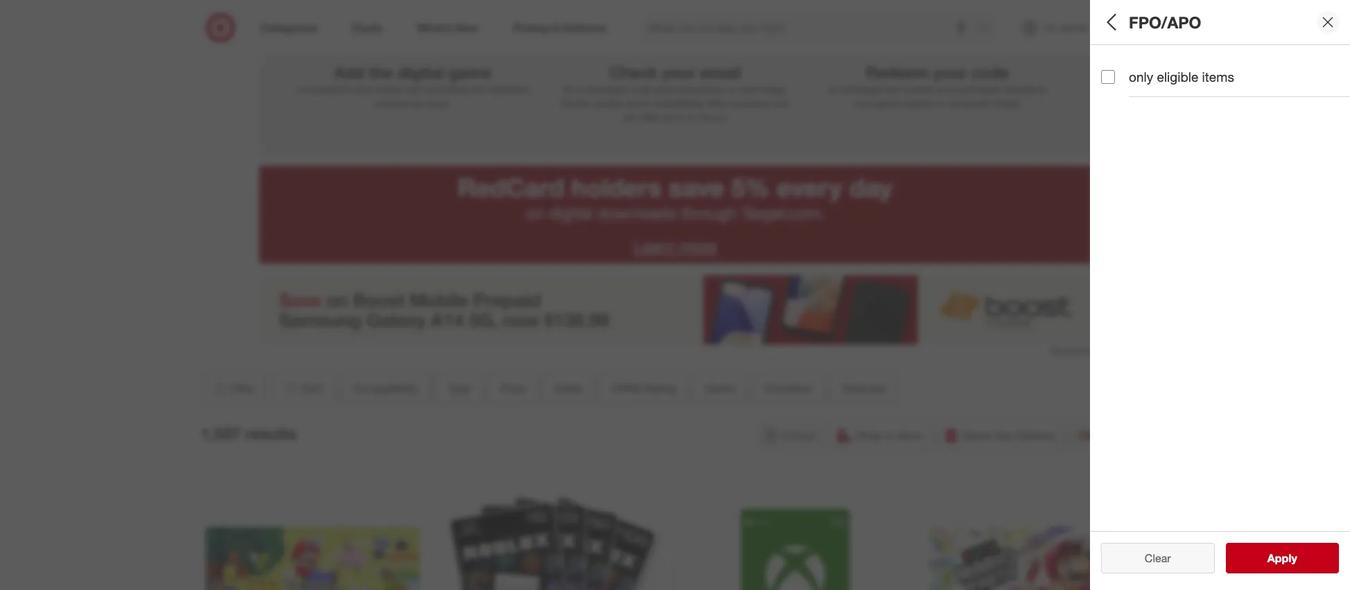 Task type: vqa. For each thing, say whether or not it's contained in the screenshot.
Sort at the left bottom
yes



Task type: describe. For each thing, give the bounding box(es) containing it.
instructions
[[674, 83, 724, 95]]

shop in store
[[856, 429, 922, 442]]

usual.
[[425, 97, 450, 109]]

day
[[994, 429, 1013, 442]]

learn more
[[634, 237, 717, 257]]

for
[[562, 83, 574, 95]]

filter
[[231, 381, 255, 395]]

pickup button
[[757, 420, 825, 451]]

after
[[707, 97, 727, 109]]

enjoy!
[[995, 97, 1021, 109]]

esrb rating button
[[600, 373, 687, 404]]

computer.
[[949, 97, 992, 109]]

filter button
[[201, 373, 265, 404]]

target.com.
[[742, 203, 824, 223]]

genre
[[705, 381, 735, 395]]

redeem
[[866, 62, 929, 82]]

checkout
[[489, 83, 529, 95]]

clear for clear all
[[1138, 551, 1164, 565]]

featured button
[[830, 373, 897, 404]]

add the digital game or content to your online cart and follow the checkout process as usual.
[[296, 62, 529, 109]]

or inside "redeem your code to download the content you purchased directly to your game system or computer. enjoy!"
[[937, 97, 946, 109]]

clear all button
[[1101, 543, 1215, 574]]

emails
[[561, 97, 590, 109]]

your up you
[[934, 62, 967, 82]]

next
[[741, 83, 759, 95]]

same day delivery
[[962, 429, 1056, 442]]

redcard holders save 5% every day
[[458, 172, 893, 203]]

1 horizontal spatial the
[[472, 83, 486, 95]]

only eligible items
[[1129, 69, 1235, 85]]

and inside add the digital game or content to your online cart and follow the checkout process as usual.
[[425, 83, 441, 95]]

through
[[681, 203, 737, 223]]

purchased
[[955, 83, 1002, 95]]

code inside check your email for a download code and instructions on next steps. emails usually arrive immediately after purchase, but can take up to 4+ hours.
[[630, 83, 652, 95]]

store
[[897, 429, 922, 442]]

add
[[334, 62, 364, 82]]

downloads
[[597, 203, 676, 223]]

a
[[577, 83, 582, 95]]

sort
[[302, 381, 323, 395]]

to inside check your email for a download code and instructions on next steps. emails usually arrive immediately after purchase, but can take up to 4+ hours.
[[676, 111, 685, 123]]

download inside "redeem your code to download the content you purchased directly to your game system or computer. enjoy!"
[[840, 83, 882, 95]]

esrb
[[611, 381, 641, 395]]

to inside add the digital game or content to your online cart and follow the checkout process as usual.
[[344, 83, 352, 95]]

redcard
[[458, 172, 564, 203]]

follow
[[444, 83, 470, 95]]

advertisement region
[[259, 275, 1091, 345]]

condition button
[[753, 373, 824, 404]]

download inside check your email for a download code and instructions on next steps. emails usually arrive immediately after purchase, but can take up to 4+ hours.
[[585, 83, 627, 95]]

1 vertical spatial on
[[526, 203, 544, 223]]

all
[[1101, 12, 1121, 32]]

every
[[777, 172, 842, 203]]

sort button
[[271, 373, 335, 404]]

see results
[[1253, 551, 1312, 565]]

email
[[700, 62, 741, 82]]

your down redeem
[[855, 97, 874, 109]]

up
[[662, 111, 673, 123]]

day
[[850, 172, 893, 203]]

all
[[1167, 551, 1178, 565]]

content inside "redeem your code to download the content you purchased directly to your game system or computer. enjoy!"
[[901, 83, 934, 95]]

content inside add the digital game or content to your online cart and follow the checkout process as usual.
[[308, 83, 341, 95]]

and inside check your email for a download code and instructions on next steps. emails usually arrive immediately after purchase, but can take up to 4+ hours.
[[655, 83, 671, 95]]

check your email for a download code and instructions on next steps. emails usually arrive immediately after purchase, but can take up to 4+ hours.
[[561, 62, 789, 123]]

0 horizontal spatial compatibility
[[353, 381, 418, 395]]

take
[[641, 111, 659, 123]]

all filters
[[1101, 12, 1168, 32]]

3
[[932, 12, 943, 37]]

search button
[[971, 12, 1005, 46]]

but
[[775, 97, 789, 109]]

1
[[407, 12, 418, 37]]

as
[[412, 97, 422, 109]]

0 vertical spatial compatibility button
[[1101, 45, 1340, 94]]

or inside add the digital game or content to your online cart and follow the checkout process as usual.
[[296, 83, 305, 95]]

eligible
[[1157, 69, 1199, 85]]

save
[[669, 172, 724, 203]]

shop in store button
[[830, 420, 931, 451]]

type
[[447, 381, 471, 395]]

apply button
[[1226, 543, 1339, 574]]

see
[[1253, 551, 1273, 565]]

learn
[[634, 237, 675, 257]]

price
[[500, 381, 525, 395]]

usually
[[592, 97, 622, 109]]

more
[[679, 237, 717, 257]]



Task type: locate. For each thing, give the bounding box(es) containing it.
only eligible items checkbox
[[1101, 70, 1115, 84]]

redeem your code to download the content you purchased directly to your game system or computer. enjoy!
[[828, 62, 1047, 109]]

rating
[[644, 381, 676, 395]]

1 vertical spatial compatibility
[[353, 381, 418, 395]]

1 content from the left
[[308, 83, 341, 95]]

can
[[623, 111, 638, 123]]

2 horizontal spatial the
[[885, 83, 899, 95]]

1 vertical spatial game
[[876, 97, 901, 109]]

1 horizontal spatial download
[[840, 83, 882, 95]]

your
[[662, 62, 696, 82], [934, 62, 967, 82], [355, 83, 374, 95], [855, 97, 874, 109]]

delivery
[[1016, 429, 1056, 442]]

0 vertical spatial digital
[[397, 62, 444, 82]]

compatibility button
[[1101, 45, 1340, 94], [341, 373, 430, 404]]

shop
[[856, 429, 882, 442]]

4+
[[687, 111, 698, 123]]

1 vertical spatial code
[[630, 83, 652, 95]]

0 horizontal spatial and
[[425, 83, 441, 95]]

game up follow at top
[[449, 62, 491, 82]]

0 horizontal spatial on
[[526, 203, 544, 223]]

0 horizontal spatial content
[[308, 83, 341, 95]]

featured
[[842, 381, 886, 395]]

on
[[727, 83, 738, 95], [526, 203, 544, 223]]

1 horizontal spatial game
[[876, 97, 901, 109]]

only
[[1129, 69, 1154, 85]]

compatibility inside all filters 'dialog'
[[1101, 59, 1185, 75]]

2 download from the left
[[840, 83, 882, 95]]

clear inside all filters 'dialog'
[[1138, 551, 1164, 565]]

download down redeem
[[840, 83, 882, 95]]

1,557
[[201, 424, 241, 444]]

0 horizontal spatial download
[[585, 83, 627, 95]]

fpo/apo
[[1129, 12, 1202, 32]]

game
[[449, 62, 491, 82], [876, 97, 901, 109]]

super mario party - nintendo switch image
[[930, 481, 1144, 590], [930, 481, 1144, 590]]

new super mario bros u deluxe - nintendo switch image
[[206, 481, 420, 590], [206, 481, 420, 590]]

apply
[[1268, 551, 1297, 565]]

0 horizontal spatial code
[[630, 83, 652, 95]]

all filters dialog
[[1090, 0, 1350, 590]]

xbox gift card (digital) image
[[689, 481, 902, 590], [689, 481, 902, 590]]

pickup
[[782, 429, 816, 442]]

see results button
[[1226, 543, 1339, 574]]

2
[[670, 12, 681, 37]]

1 vertical spatial or
[[937, 97, 946, 109]]

your inside check your email for a download code and instructions on next steps. emails usually arrive immediately after purchase, but can take up to 4+ hours.
[[662, 62, 696, 82]]

your inside add the digital game or content to your online cart and follow the checkout process as usual.
[[355, 83, 374, 95]]

0 vertical spatial results
[[245, 424, 297, 444]]

digital up cart
[[397, 62, 444, 82]]

purchase,
[[730, 97, 772, 109]]

code inside "redeem your code to download the content you purchased directly to your game system or computer. enjoy!"
[[972, 62, 1009, 82]]

genre button
[[693, 373, 747, 404]]

1 horizontal spatial results
[[1276, 551, 1312, 565]]

0 vertical spatial code
[[972, 62, 1009, 82]]

results
[[245, 424, 297, 444], [1276, 551, 1312, 565]]

1 clear from the left
[[1138, 551, 1164, 565]]

1,557 results
[[201, 424, 297, 444]]

system
[[903, 97, 934, 109]]

the up online
[[369, 62, 393, 82]]

to down add on the left
[[344, 83, 352, 95]]

roblox gift card image
[[447, 481, 661, 590]]

in
[[885, 429, 894, 442]]

the right follow at top
[[472, 83, 486, 95]]

search
[[971, 22, 1005, 36]]

or
[[296, 83, 305, 95], [937, 97, 946, 109]]

digital down "holders" on the left of page
[[549, 203, 592, 223]]

your up 'instructions'
[[662, 62, 696, 82]]

download up the usually
[[585, 83, 627, 95]]

2 and from the left
[[655, 83, 671, 95]]

1 vertical spatial digital
[[549, 203, 592, 223]]

5%
[[731, 172, 770, 203]]

1 horizontal spatial or
[[937, 97, 946, 109]]

1 horizontal spatial on
[[727, 83, 738, 95]]

results for 1,557 results
[[245, 424, 297, 444]]

on left the next
[[727, 83, 738, 95]]

cart
[[405, 83, 422, 95]]

0 horizontal spatial the
[[369, 62, 393, 82]]

fpo/apo dialog
[[1090, 0, 1350, 590]]

deals
[[554, 381, 582, 395]]

compatibility
[[1101, 59, 1185, 75], [353, 381, 418, 395]]

code up purchased
[[972, 62, 1009, 82]]

digital inside add the digital game or content to your online cart and follow the checkout process as usual.
[[397, 62, 444, 82]]

condition
[[764, 381, 813, 395]]

1 vertical spatial compatibility button
[[341, 373, 430, 404]]

clear
[[1138, 551, 1164, 565], [1145, 551, 1171, 565]]

game inside add the digital game or content to your online cart and follow the checkout process as usual.
[[449, 62, 491, 82]]

filters
[[1125, 12, 1168, 32]]

hours.
[[701, 111, 728, 123]]

steps.
[[762, 83, 788, 95]]

to
[[344, 83, 352, 95], [828, 83, 837, 95], [1039, 83, 1047, 95], [676, 111, 685, 123]]

2 clear from the left
[[1145, 551, 1171, 565]]

to right directly
[[1039, 83, 1047, 95]]

process
[[375, 97, 410, 109]]

price button
[[488, 373, 537, 404]]

0 horizontal spatial digital
[[397, 62, 444, 82]]

results for see results
[[1276, 551, 1312, 565]]

holders
[[572, 172, 662, 203]]

1 horizontal spatial content
[[901, 83, 934, 95]]

the down redeem
[[885, 83, 899, 95]]

same day delivery button
[[937, 420, 1065, 451]]

type button
[[435, 373, 483, 404]]

code
[[972, 62, 1009, 82], [630, 83, 652, 95]]

your down add on the left
[[355, 83, 374, 95]]

1 horizontal spatial compatibility button
[[1101, 45, 1340, 94]]

0 vertical spatial compatibility
[[1101, 59, 1185, 75]]

content down add on the left
[[308, 83, 341, 95]]

and up the usual.
[[425, 83, 441, 95]]

0 vertical spatial on
[[727, 83, 738, 95]]

immediately
[[652, 97, 704, 109]]

online
[[376, 83, 402, 95]]

1 and from the left
[[425, 83, 441, 95]]

0 horizontal spatial or
[[296, 83, 305, 95]]

results right 1,557
[[245, 424, 297, 444]]

items
[[1202, 69, 1235, 85]]

game inside "redeem your code to download the content you purchased directly to your game system or computer. enjoy!"
[[876, 97, 901, 109]]

0 horizontal spatial compatibility button
[[341, 373, 430, 404]]

1 vertical spatial results
[[1276, 551, 1312, 565]]

clear inside fpo/apo 'dialog'
[[1145, 551, 1171, 565]]

and
[[425, 83, 441, 95], [655, 83, 671, 95]]

clear button
[[1101, 543, 1215, 574]]

directly
[[1004, 83, 1036, 95]]

to right steps.
[[828, 83, 837, 95]]

game left 'system' on the right top of the page
[[876, 97, 901, 109]]

0 vertical spatial game
[[449, 62, 491, 82]]

sponsored
[[1050, 345, 1091, 356]]

0 horizontal spatial game
[[449, 62, 491, 82]]

What can we help you find? suggestions appear below search field
[[640, 12, 981, 43]]

the inside "redeem your code to download the content you purchased directly to your game system or computer. enjoy!"
[[885, 83, 899, 95]]

clear for clear
[[1145, 551, 1171, 565]]

esrb rating
[[611, 381, 676, 395]]

content up 'system' on the right top of the page
[[901, 83, 934, 95]]

download
[[585, 83, 627, 95], [840, 83, 882, 95]]

on digital downloads through target.com.
[[526, 203, 824, 223]]

results right see
[[1276, 551, 1312, 565]]

you
[[937, 83, 953, 95]]

1 download from the left
[[585, 83, 627, 95]]

1 horizontal spatial compatibility
[[1101, 59, 1185, 75]]

0 vertical spatial or
[[296, 83, 305, 95]]

check
[[609, 62, 658, 82]]

arrive
[[625, 97, 649, 109]]

2 content from the left
[[901, 83, 934, 95]]

same
[[962, 429, 991, 442]]

1 horizontal spatial and
[[655, 83, 671, 95]]

on inside check your email for a download code and instructions on next steps. emails usually arrive immediately after purchase, but can take up to 4+ hours.
[[727, 83, 738, 95]]

code up arrive
[[630, 83, 652, 95]]

1 horizontal spatial code
[[972, 62, 1009, 82]]

clear all
[[1138, 551, 1178, 565]]

and up the immediately at the top
[[655, 83, 671, 95]]

deals button
[[543, 373, 594, 404]]

1 horizontal spatial digital
[[549, 203, 592, 223]]

to right up
[[676, 111, 685, 123]]

on down 'redcard'
[[526, 203, 544, 223]]

results inside button
[[1276, 551, 1312, 565]]

0 horizontal spatial results
[[245, 424, 297, 444]]



